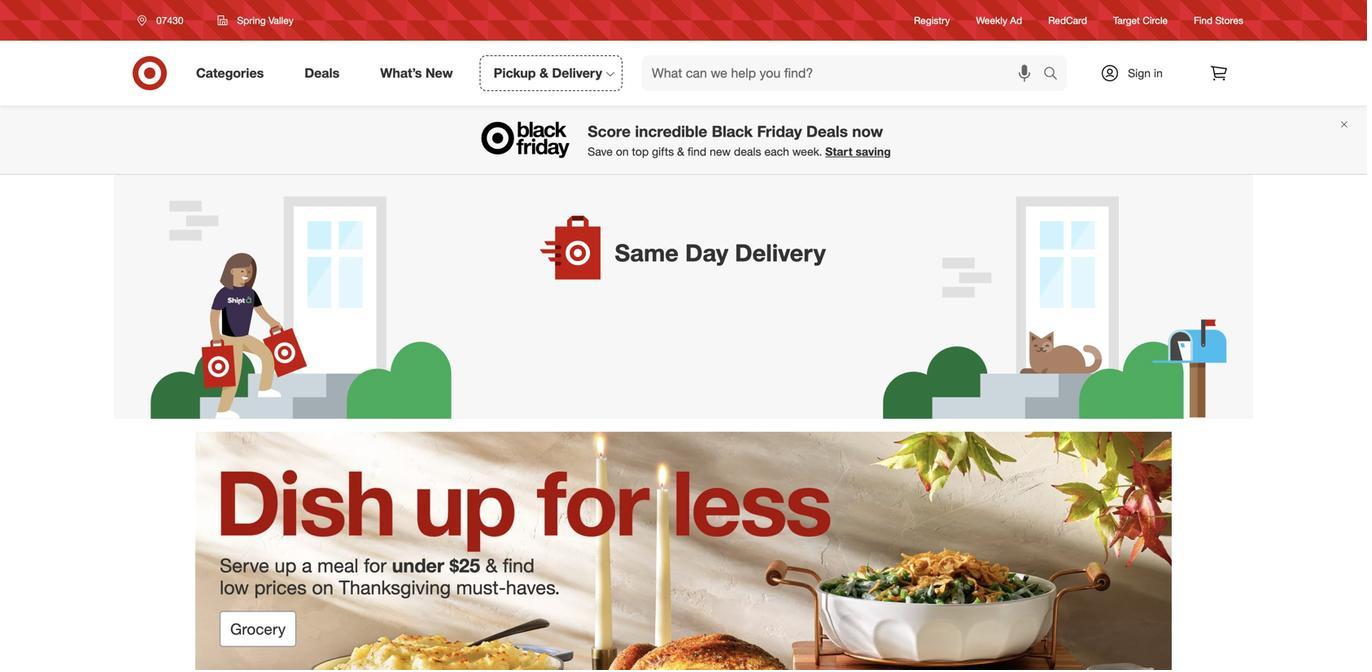 Task type: vqa. For each thing, say whether or not it's contained in the screenshot.
"to 07430 from Paramus as soon as 1pm today"
yes



Task type: describe. For each thing, give the bounding box(es) containing it.
same day delivery
[[615, 238, 826, 267]]

must-
[[456, 576, 506, 599]]

what's
[[380, 65, 422, 81]]

redcard
[[1049, 14, 1088, 26]]

start
[[826, 145, 853, 159]]

to 07430 from paramus as soon as 1pm today
[[615, 245, 751, 279]]

delivery for same day delivery
[[735, 238, 826, 267]]

pickup
[[494, 65, 536, 81]]

grocery
[[230, 620, 286, 639]]

under
[[392, 554, 444, 577]]

search
[[1036, 67, 1075, 83]]

paramus
[[700, 245, 751, 261]]

07430 inside to 07430 from paramus as soon as 1pm today
[[630, 245, 666, 261]]

deals inside 'link'
[[305, 65, 340, 81]]

find stores
[[1194, 14, 1244, 26]]

target circle link
[[1114, 13, 1168, 27]]

deals
[[734, 145, 761, 159]]

from
[[670, 245, 696, 261]]

black
[[712, 122, 753, 141]]

week.
[[793, 145, 822, 159]]

serve
[[220, 554, 269, 577]]

0 vertical spatial &
[[540, 65, 549, 81]]

spring valley
[[237, 14, 294, 26]]

What can we help you find? suggestions appear below search field
[[642, 55, 1048, 91]]

categories link
[[182, 55, 284, 91]]

registry
[[914, 14, 950, 26]]

soon
[[632, 263, 661, 279]]

2 as from the left
[[665, 263, 678, 279]]

day
[[685, 238, 729, 267]]

new
[[710, 145, 731, 159]]

redcard link
[[1049, 13, 1088, 27]]

serve up a meal for under $25
[[220, 554, 480, 577]]

find stores link
[[1194, 13, 1244, 27]]

pickup & delivery
[[494, 65, 602, 81]]

spring
[[237, 14, 266, 26]]

on inside & find low prices on thanksgiving must-haves.
[[312, 576, 334, 599]]

stores
[[1216, 14, 1244, 26]]

score incredible black friday deals now save on top gifts & find new deals each week. start saving
[[588, 122, 891, 159]]

07430 inside 07430 dropdown button
[[156, 14, 183, 26]]

save
[[588, 145, 613, 159]]

top
[[632, 145, 649, 159]]

in
[[1154, 66, 1163, 80]]

meal
[[317, 554, 359, 577]]

& find low prices on thanksgiving must-haves.
[[220, 554, 560, 599]]

prices
[[254, 576, 307, 599]]

what's new
[[380, 65, 453, 81]]

1 as from the left
[[615, 263, 628, 279]]

weekly
[[976, 14, 1008, 26]]



Task type: locate. For each thing, give the bounding box(es) containing it.
$25
[[450, 554, 480, 577]]

0 horizontal spatial on
[[312, 576, 334, 599]]

find left new
[[688, 145, 707, 159]]

2 horizontal spatial &
[[677, 145, 685, 159]]

1 vertical spatial 07430
[[630, 245, 666, 261]]

delivery
[[552, 65, 602, 81], [735, 238, 826, 267]]

pickup & delivery link
[[480, 55, 623, 91]]

0 vertical spatial delivery
[[552, 65, 602, 81]]

on inside score incredible black friday deals now save on top gifts & find new deals each week. start saving
[[616, 145, 629, 159]]

target
[[1114, 14, 1140, 26]]

friday
[[757, 122, 802, 141]]

1 vertical spatial &
[[677, 145, 685, 159]]

1 horizontal spatial find
[[688, 145, 707, 159]]

0 vertical spatial on
[[616, 145, 629, 159]]

up
[[275, 554, 297, 577]]

find
[[1194, 14, 1213, 26]]

saving
[[856, 145, 891, 159]]

0 vertical spatial deals
[[305, 65, 340, 81]]

1 vertical spatial delivery
[[735, 238, 826, 267]]

for
[[364, 554, 387, 577]]

sign in
[[1128, 66, 1163, 80]]

gifts
[[652, 145, 674, 159]]

new
[[426, 65, 453, 81]]

1 horizontal spatial 07430
[[630, 245, 666, 261]]

deals inside score incredible black friday deals now save on top gifts & find new deals each week. start saving
[[807, 122, 848, 141]]

deals left what's
[[305, 65, 340, 81]]

& inside & find low prices on thanksgiving must-haves.
[[486, 554, 498, 577]]

valley
[[269, 14, 294, 26]]

1 horizontal spatial as
[[665, 263, 678, 279]]

deals link
[[291, 55, 360, 91]]

07430 button
[[127, 6, 201, 35]]

0 horizontal spatial deals
[[305, 65, 340, 81]]

0 horizontal spatial delivery
[[552, 65, 602, 81]]

haves.
[[506, 576, 560, 599]]

sign
[[1128, 66, 1151, 80]]

1 horizontal spatial &
[[540, 65, 549, 81]]

delivery right the day on the right top of the page
[[735, 238, 826, 267]]

on left "top"
[[616, 145, 629, 159]]

0 horizontal spatial as
[[615, 263, 628, 279]]

target circle
[[1114, 14, 1168, 26]]

sign in link
[[1087, 55, 1188, 91]]

0 horizontal spatial 07430
[[156, 14, 183, 26]]

weekly ad link
[[976, 13, 1023, 27]]

&
[[540, 65, 549, 81], [677, 145, 685, 159], [486, 554, 498, 577]]

delivery right 'pickup'
[[552, 65, 602, 81]]

0 vertical spatial find
[[688, 145, 707, 159]]

find right $25
[[503, 554, 535, 577]]

low
[[220, 576, 249, 599]]

on
[[616, 145, 629, 159], [312, 576, 334, 599]]

deals
[[305, 65, 340, 81], [807, 122, 848, 141]]

& right $25
[[486, 554, 498, 577]]

same
[[615, 238, 679, 267]]

on right prices on the left of page
[[312, 576, 334, 599]]

delivery for pickup & delivery
[[552, 65, 602, 81]]

07430 button
[[630, 244, 666, 262]]

1 horizontal spatial delivery
[[735, 238, 826, 267]]

1 vertical spatial deals
[[807, 122, 848, 141]]

07430
[[156, 14, 183, 26], [630, 245, 666, 261]]

each
[[765, 145, 789, 159]]

thanksgiving
[[339, 576, 451, 599]]

paramus button
[[700, 244, 751, 262]]

registry link
[[914, 13, 950, 27]]

now
[[852, 122, 883, 141]]

& inside score incredible black friday deals now save on top gifts & find new deals each week. start saving
[[677, 145, 685, 159]]

1 horizontal spatial on
[[616, 145, 629, 159]]

a
[[302, 554, 312, 577]]

grocery button
[[220, 612, 296, 648]]

ad
[[1010, 14, 1023, 26]]

today
[[711, 263, 744, 279]]

2 vertical spatial &
[[486, 554, 498, 577]]

spring valley button
[[207, 6, 304, 35]]

incredible
[[635, 122, 708, 141]]

to
[[615, 245, 626, 261]]

find inside score incredible black friday deals now save on top gifts & find new deals each week. start saving
[[688, 145, 707, 159]]

1 horizontal spatial deals
[[807, 122, 848, 141]]

search button
[[1036, 55, 1075, 94]]

as
[[615, 263, 628, 279], [665, 263, 678, 279]]

as down to
[[615, 263, 628, 279]]

find inside & find low prices on thanksgiving must-haves.
[[503, 554, 535, 577]]

dish up for less image
[[195, 432, 1172, 671]]

0 vertical spatial 07430
[[156, 14, 183, 26]]

score
[[588, 122, 631, 141]]

find
[[688, 145, 707, 159], [503, 554, 535, 577]]

circle
[[1143, 14, 1168, 26]]

weekly ad
[[976, 14, 1023, 26]]

deals up start
[[807, 122, 848, 141]]

as down from
[[665, 263, 678, 279]]

1 vertical spatial find
[[503, 554, 535, 577]]

1pm
[[682, 263, 708, 279]]

0 horizontal spatial find
[[503, 554, 535, 577]]

0 horizontal spatial &
[[486, 554, 498, 577]]

& right 'pickup'
[[540, 65, 549, 81]]

what's new link
[[366, 55, 473, 91]]

categories
[[196, 65, 264, 81]]

1 vertical spatial on
[[312, 576, 334, 599]]

& right the gifts at left top
[[677, 145, 685, 159]]



